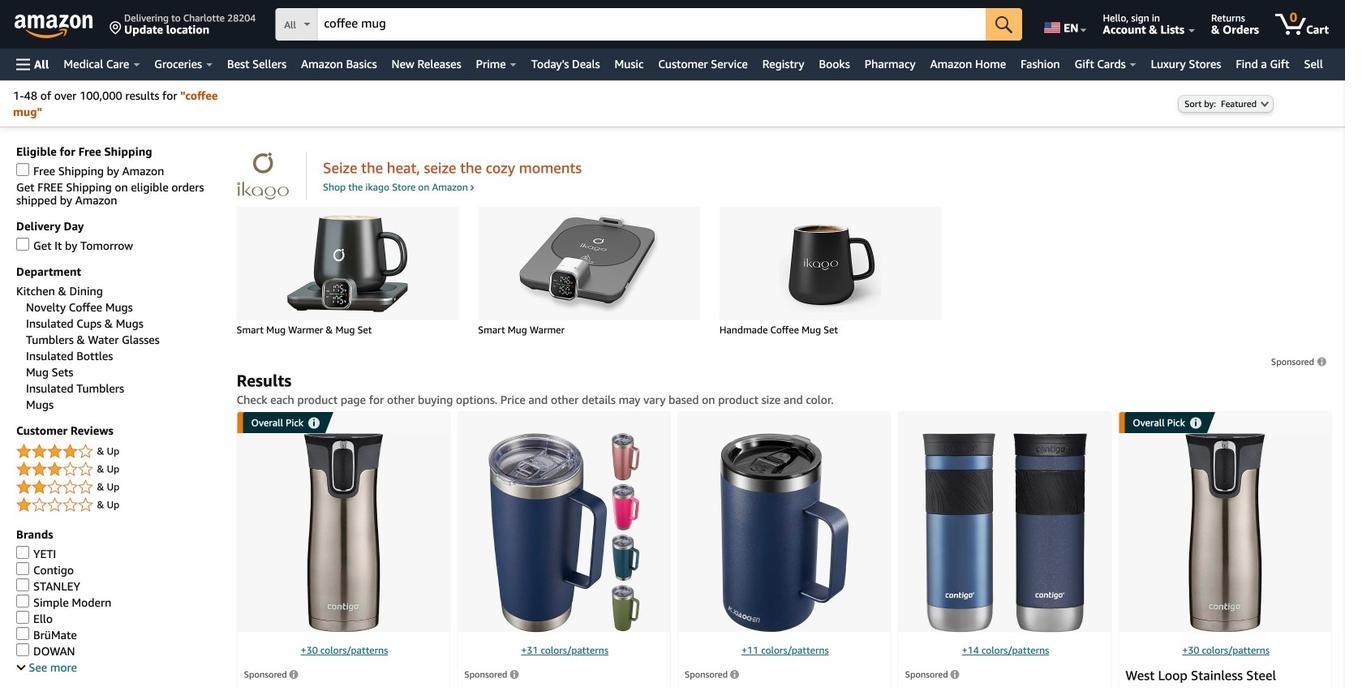 Task type: describe. For each thing, give the bounding box(es) containing it.
smart mug warmer image
[[516, 215, 662, 312]]

sponsored ad - kxiaochen 20oz insulated coffee mug with lid, stainless steel coffee cup, double wall vacuum coffee tumbler... image
[[720, 433, 849, 633]]

none search field inside navigation navigation
[[275, 8, 1023, 42]]

handmade coffee mug set image
[[758, 215, 904, 312]]

none submit inside search box
[[986, 8, 1023, 41]]

3 stars & up element
[[16, 460, 220, 480]]

2 checkbox image from the top
[[16, 579, 29, 592]]

Search Amazon text field
[[318, 9, 986, 40]]

1 checkbox image from the top
[[16, 238, 29, 251]]

3 checkbox image from the top
[[16, 595, 29, 608]]

contigo west loop stainless steel vacuum-insulated travel mug with spill-proof lid, keeps drinks hot up to 5 hours and col... image
[[1186, 433, 1265, 633]]

sponsored ad - contigo west loop stainless steel vacuum-insulated travel mug with spill-proof lid, keeps drinks hot up to ... image
[[304, 433, 384, 633]]

1 checkbox image from the top
[[16, 163, 29, 176]]

2 checkbox image from the top
[[16, 546, 29, 559]]

4 checkbox image from the top
[[16, 611, 29, 624]]



Task type: vqa. For each thing, say whether or not it's contained in the screenshot.
the 1 Star & Up Element
yes



Task type: locate. For each thing, give the bounding box(es) containing it.
checkbox image
[[16, 238, 29, 251], [16, 546, 29, 559], [16, 562, 29, 575], [16, 644, 29, 657]]

4 checkbox image from the top
[[16, 644, 29, 657]]

4 stars & up element
[[16, 442, 220, 462]]

sponsored ad - civago 20 oz tumbler mug with lid and straw, insulated travel coffee mug with handle, double wall stainless... image
[[489, 433, 640, 633]]

extender expand image
[[17, 662, 26, 671]]

1 star & up element
[[16, 496, 220, 515]]

2 stars & up element
[[16, 478, 220, 497]]

checkbox image
[[16, 163, 29, 176], [16, 579, 29, 592], [16, 595, 29, 608], [16, 611, 29, 624], [16, 627, 29, 640]]

3 checkbox image from the top
[[16, 562, 29, 575]]

amazon image
[[15, 15, 93, 39]]

sponsored ad - contigo 20oz vacuum-insulated stainless steel leak-proof travel mug, keeps drinks hot/cold - 2-pack blue co... image
[[923, 433, 1087, 633]]

5 checkbox image from the top
[[16, 627, 29, 640]]

None search field
[[275, 8, 1023, 42]]

None submit
[[986, 8, 1023, 41]]

navigation navigation
[[0, 0, 1345, 80]]

dropdown image
[[1261, 101, 1269, 107]]

smart mug warmer & mug set image
[[275, 215, 421, 312]]



